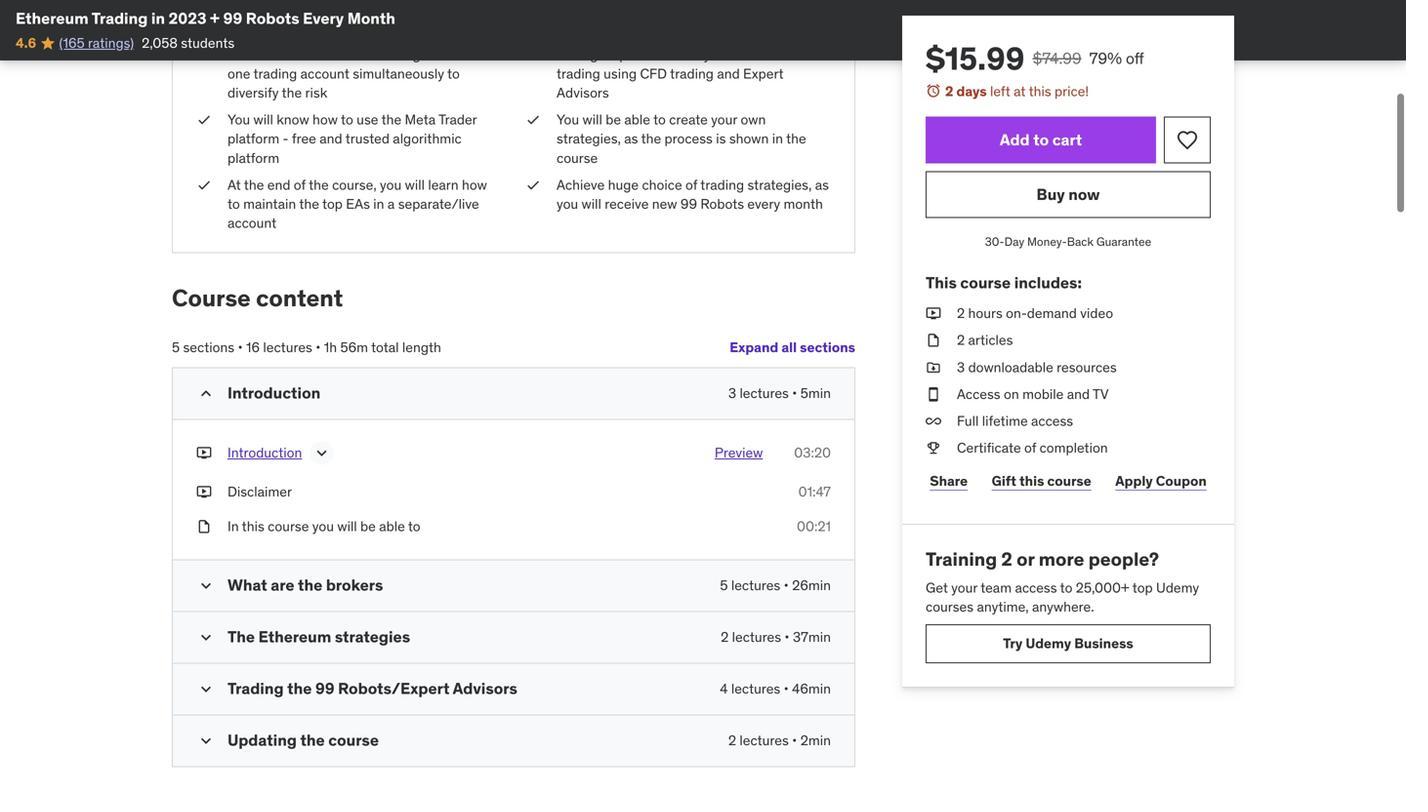 Task type: describe. For each thing, give the bounding box(es) containing it.
able inside 'you will be able to create your own strategies, as the process is shown in the course'
[[624, 111, 650, 129]]

completion
[[1040, 439, 1108, 457]]

4 lectures • 46min
[[720, 681, 831, 698]]

the inside trade with 99 ethereum trading robots in one trading account simultaneously to diversify the risk
[[282, 84, 302, 102]]

0 horizontal spatial trading
[[92, 8, 148, 28]]

is
[[716, 130, 726, 148]]

1h 56m
[[324, 339, 368, 357]]

brokers
[[326, 576, 383, 596]]

simultaneously
[[353, 65, 444, 82]]

full
[[957, 413, 979, 430]]

will inside you will know how to use the meta trader platform - free and trusted algorithmic platform
[[253, 111, 273, 129]]

2 for 2 lectures • 37min
[[721, 629, 729, 647]]

apply coupon button
[[1111, 462, 1211, 501]]

access on mobile and tv
[[957, 386, 1109, 403]]

• left 1h 56m
[[316, 339, 321, 357]]

tv
[[1093, 386, 1109, 403]]

every
[[747, 195, 780, 213]]

0 vertical spatial this
[[1029, 83, 1051, 100]]

anytime,
[[977, 599, 1029, 616]]

add
[[1000, 130, 1030, 150]]

updating
[[228, 731, 297, 751]]

risk
[[305, 84, 327, 102]]

2,058
[[142, 34, 178, 52]]

will inside achieve huge choice of trading strategies, as you will receive new 99 robots every month
[[582, 195, 601, 213]]

37min
[[793, 629, 831, 647]]

using
[[604, 65, 637, 82]]

4.6
[[16, 34, 36, 52]]

$15.99
[[926, 39, 1025, 78]]

the right 'maintain'
[[299, 195, 319, 213]]

$15.99 $74.99 79% off
[[926, 39, 1144, 78]]

expand all sections button
[[730, 329, 855, 368]]

this for in this course you will be able to
[[242, 518, 264, 536]]

or
[[1017, 548, 1035, 571]]

16
[[246, 339, 260, 357]]

99 down the ethereum strategies
[[315, 679, 335, 699]]

99 inside achieve huge choice of trading strategies, as you will receive new 99 robots every month
[[680, 195, 697, 213]]

ethereum inside manage a professional system for ethereum trading using cfd trading and expert advisors
[[764, 46, 824, 63]]

choice
[[642, 176, 682, 194]]

a inside at the end of the course, you will learn how to maintain the top eas in a separate/live account
[[388, 195, 395, 213]]

(165 ratings)
[[59, 34, 134, 52]]

achieve
[[557, 176, 605, 194]]

training 2 or more people? get your team access to 25,000+ top udemy courses anytime, anywhere.
[[926, 548, 1199, 616]]

lectures for updating the course
[[740, 732, 789, 750]]

the inside you will know how to use the meta trader platform - free and trusted algorithmic platform
[[381, 111, 401, 129]]

what
[[228, 576, 267, 596]]

small image for trading the 99 robots/expert advisors
[[196, 680, 216, 700]]

2 hours on-demand video
[[957, 305, 1113, 322]]

5 lectures • 26min
[[720, 577, 831, 595]]

• for trading the 99 robots/expert advisors
[[784, 681, 789, 698]]

mobile
[[1022, 386, 1064, 403]]

lectures for trading the 99 robots/expert advisors
[[731, 681, 780, 698]]

every
[[303, 8, 344, 28]]

content
[[256, 284, 343, 313]]

top inside at the end of the course, you will learn how to maintain the top eas in a separate/live account
[[322, 195, 343, 213]]

training
[[926, 548, 997, 571]]

add to cart button
[[926, 117, 1156, 164]]

coupon
[[1156, 472, 1207, 490]]

receive
[[605, 195, 649, 213]]

add to cart
[[1000, 130, 1082, 150]]

preview
[[715, 444, 763, 462]]

2,058 students
[[142, 34, 235, 52]]

the right shown
[[786, 130, 806, 148]]

the left process
[[641, 130, 661, 148]]

trusted
[[345, 130, 390, 148]]

robots/expert
[[338, 679, 450, 699]]

buy
[[1037, 185, 1065, 205]]

on
[[1004, 386, 1019, 403]]

at the end of the course, you will learn how to maintain the top eas in a separate/live account
[[228, 176, 487, 232]]

cart
[[1052, 130, 1082, 150]]

trading down manage
[[557, 65, 600, 82]]

total
[[371, 339, 399, 357]]

• left 16
[[238, 339, 243, 357]]

in this course you will be able to
[[228, 518, 421, 536]]

as inside achieve huge choice of trading strategies, as you will receive new 99 robots every month
[[815, 176, 829, 194]]

-
[[283, 130, 289, 148]]

show lecture description image
[[312, 444, 331, 463]]

and inside you will know how to use the meta trader platform - free and trusted algorithmic platform
[[320, 130, 342, 148]]

left
[[990, 83, 1010, 100]]

trade with 99 ethereum trading robots in one trading account simultaneously to diversify the risk
[[228, 46, 477, 102]]

to inside at the end of the course, you will learn how to maintain the top eas in a separate/live account
[[228, 195, 240, 213]]

udemy inside training 2 or more people? get your team access to 25,000+ top udemy courses anytime, anywhere.
[[1156, 579, 1199, 597]]

xsmall image for 2 articles
[[926, 331, 941, 350]]

ethereum trading in 2023 + 99 robots every month
[[16, 8, 395, 28]]

and inside manage a professional system for ethereum trading using cfd trading and expert advisors
[[717, 65, 740, 82]]

2 for 2 lectures • 2min
[[728, 732, 736, 750]]

hours
[[968, 305, 1003, 322]]

1 vertical spatial be
[[360, 518, 376, 536]]

2 sections from the left
[[183, 339, 234, 357]]

• for introduction
[[792, 385, 797, 402]]

1 platform from the top
[[228, 130, 279, 148]]

2 vertical spatial you
[[312, 518, 334, 536]]

updating the course
[[228, 731, 379, 751]]

course for updating the course
[[328, 731, 379, 751]]

meta
[[405, 111, 436, 129]]

4
[[720, 681, 728, 698]]

xsmall image for full lifetime access
[[926, 412, 941, 431]]

the ethereum strategies
[[228, 628, 410, 648]]

includes:
[[1014, 273, 1082, 293]]

for
[[744, 46, 761, 63]]

the right are
[[298, 576, 322, 596]]

certificate
[[957, 439, 1021, 457]]

process
[[665, 130, 713, 148]]

2 platform from the top
[[228, 149, 279, 167]]

xsmall image for trade with 99 ethereum trading robots in one trading account simultaneously to diversify the risk
[[196, 45, 212, 64]]

end
[[267, 176, 290, 194]]

strategies, inside achieve huge choice of trading strategies, as you will receive new 99 robots every month
[[747, 176, 812, 194]]

apply coupon
[[1115, 472, 1207, 490]]

gift
[[992, 472, 1016, 490]]

00:21
[[797, 518, 831, 536]]

create
[[669, 111, 708, 129]]

team
[[981, 579, 1012, 597]]

robots inside achieve huge choice of trading strategies, as you will receive new 99 robots every month
[[700, 195, 744, 213]]

lectures right 16
[[263, 339, 312, 357]]

new
[[652, 195, 677, 213]]

the
[[228, 628, 255, 648]]

2 inside training 2 or more people? get your team access to 25,000+ top udemy courses anytime, anywhere.
[[1001, 548, 1012, 571]]

try
[[1003, 635, 1023, 653]]

(165
[[59, 34, 85, 52]]

introduction button
[[228, 444, 302, 467]]

1 introduction from the top
[[228, 383, 321, 403]]

share
[[930, 472, 968, 490]]

of for maintain
[[294, 176, 306, 194]]

xsmall image for 2 hours on-demand video
[[926, 304, 941, 323]]

how inside at the end of the course, you will learn how to maintain the top eas in a separate/live account
[[462, 176, 487, 194]]

day
[[1004, 234, 1024, 250]]

• for the ethereum strategies
[[785, 629, 790, 647]]

learn
[[428, 176, 459, 194]]

demand
[[1027, 305, 1077, 322]]

the right the at
[[244, 176, 264, 194]]

ratings)
[[88, 34, 134, 52]]

course content
[[172, 284, 343, 313]]



Task type: vqa. For each thing, say whether or not it's contained in the screenshot.
nasdaq image on the bottom of the page
no



Task type: locate. For each thing, give the bounding box(es) containing it.
of right end
[[294, 176, 306, 194]]

with
[[265, 46, 290, 63]]

• left 2min
[[792, 732, 797, 750]]

to inside training 2 or more people? get your team access to 25,000+ top udemy courses anytime, anywhere.
[[1060, 579, 1073, 597]]

of right choice
[[685, 176, 697, 194]]

this
[[926, 273, 957, 293]]

as up huge
[[624, 130, 638, 148]]

2
[[945, 83, 953, 100], [957, 305, 965, 322], [957, 332, 965, 349], [1001, 548, 1012, 571], [721, 629, 729, 647], [728, 732, 736, 750]]

0 horizontal spatial your
[[711, 111, 737, 129]]

length
[[402, 339, 441, 357]]

0 horizontal spatial you
[[312, 518, 334, 536]]

sections right all
[[800, 339, 855, 356]]

0 vertical spatial account
[[300, 65, 349, 82]]

1 horizontal spatial you
[[380, 176, 402, 194]]

course up hours
[[960, 273, 1011, 293]]

robots
[[246, 8, 299, 28], [700, 195, 744, 213]]

0 vertical spatial trading
[[92, 8, 148, 28]]

downloadable
[[968, 359, 1053, 376]]

this right at
[[1029, 83, 1051, 100]]

• left 26min
[[784, 577, 789, 595]]

try udemy business link
[[926, 625, 1211, 664]]

3 down expand
[[728, 385, 736, 402]]

full lifetime access
[[957, 413, 1073, 430]]

1 horizontal spatial and
[[717, 65, 740, 82]]

5 down the course
[[172, 339, 180, 357]]

as up month
[[815, 176, 829, 194]]

buy now button
[[926, 171, 1211, 218]]

you right course,
[[380, 176, 402, 194]]

access
[[1031, 413, 1073, 430], [1015, 579, 1057, 597]]

xsmall image for you will know how to use the meta trader platform - free and trusted algorithmic platform
[[196, 110, 212, 130]]

small image for updating
[[196, 732, 216, 752]]

robots left the "every"
[[700, 195, 744, 213]]

what are the brokers
[[228, 576, 383, 596]]

will
[[253, 111, 273, 129], [582, 111, 602, 129], [405, 176, 425, 194], [582, 195, 601, 213], [337, 518, 357, 536]]

your inside 'you will be able to create your own strategies, as the process is shown in the course'
[[711, 111, 737, 129]]

of down full lifetime access on the bottom right of the page
[[1024, 439, 1036, 457]]

top left 'eas'
[[322, 195, 343, 213]]

0 horizontal spatial as
[[624, 130, 638, 148]]

• left 46min
[[784, 681, 789, 698]]

1 vertical spatial strategies,
[[747, 176, 812, 194]]

you up achieve
[[557, 111, 579, 129]]

1 vertical spatial your
[[951, 579, 978, 597]]

0 horizontal spatial able
[[379, 518, 405, 536]]

2 small image from the top
[[196, 732, 216, 752]]

trading
[[92, 8, 148, 28], [228, 679, 284, 699]]

top
[[322, 195, 343, 213], [1132, 579, 1153, 597]]

1 vertical spatial and
[[320, 130, 342, 148]]

xsmall image for you will be able to create your own strategies, as the process is shown in the course
[[525, 110, 541, 130]]

2 vertical spatial and
[[1067, 386, 1090, 403]]

advisors inside manage a professional system for ethereum trading using cfd trading and expert advisors
[[557, 84, 609, 102]]

3
[[957, 359, 965, 376], [728, 385, 736, 402]]

xsmall image for at the end of the course, you will learn how to maintain the top eas in a separate/live account
[[196, 176, 212, 195]]

will left learn
[[405, 176, 425, 194]]

lectures for the ethereum strategies
[[732, 629, 781, 647]]

strategies
[[335, 628, 410, 648]]

use
[[357, 111, 378, 129]]

be up brokers at the bottom of the page
[[360, 518, 376, 536]]

and left "tv"
[[1067, 386, 1090, 403]]

0 vertical spatial as
[[624, 130, 638, 148]]

xsmall image left 2 articles
[[926, 331, 941, 350]]

platform left '-'
[[228, 130, 279, 148]]

month
[[784, 195, 823, 213]]

you inside 'you will be able to create your own strategies, as the process is shown in the course'
[[557, 111, 579, 129]]

money-
[[1027, 234, 1067, 250]]

1 horizontal spatial 3
[[957, 359, 965, 376]]

1 vertical spatial robots
[[700, 195, 744, 213]]

lectures
[[263, 339, 312, 357], [740, 385, 789, 402], [731, 577, 780, 595], [732, 629, 781, 647], [731, 681, 780, 698], [740, 732, 789, 750]]

1 sections from the left
[[800, 339, 855, 356]]

all
[[781, 339, 797, 356]]

you up what are the brokers
[[312, 518, 334, 536]]

lectures right 4
[[731, 681, 780, 698]]

people?
[[1088, 548, 1159, 571]]

1 horizontal spatial advisors
[[557, 84, 609, 102]]

you for you will know how to use the meta trader platform - free and trusted algorithmic platform
[[228, 111, 250, 129]]

expert
[[743, 65, 784, 82]]

3 for 3 lectures • 5min
[[728, 385, 736, 402]]

how down 'risk'
[[313, 111, 338, 129]]

will down achieve
[[582, 195, 601, 213]]

1 horizontal spatial robots
[[700, 195, 744, 213]]

alarm image
[[926, 83, 941, 99]]

your for able
[[711, 111, 737, 129]]

small image left updating on the left
[[196, 732, 216, 752]]

account up 'risk'
[[300, 65, 349, 82]]

manage a professional system for ethereum trading using cfd trading and expert advisors
[[557, 46, 824, 102]]

0 horizontal spatial of
[[294, 176, 306, 194]]

30-
[[985, 234, 1004, 250]]

courses
[[926, 599, 974, 616]]

ethereum up (165
[[16, 8, 89, 28]]

trading inside achieve huge choice of trading strategies, as you will receive new 99 robots every month
[[700, 176, 744, 194]]

3 for 3 downloadable resources
[[957, 359, 965, 376]]

+
[[210, 8, 220, 28]]

in right 'eas'
[[373, 195, 384, 213]]

1 horizontal spatial top
[[1132, 579, 1153, 597]]

small image
[[196, 384, 216, 404], [196, 629, 216, 648], [196, 680, 216, 700]]

of for 99
[[685, 176, 697, 194]]

days
[[956, 83, 987, 100]]

and down system
[[717, 65, 740, 82]]

1 vertical spatial udemy
[[1026, 635, 1071, 653]]

0 horizontal spatial a
[[388, 195, 395, 213]]

small image for introduction
[[196, 384, 216, 404]]

advisors right "robots/expert"
[[453, 679, 517, 699]]

achieve huge choice of trading strategies, as you will receive new 99 robots every month
[[557, 176, 829, 213]]

1 vertical spatial trading
[[228, 679, 284, 699]]

introduction
[[228, 383, 321, 403], [228, 444, 302, 462]]

video
[[1080, 305, 1113, 322]]

are
[[271, 576, 294, 596]]

you
[[228, 111, 250, 129], [557, 111, 579, 129]]

0 vertical spatial 5
[[172, 339, 180, 357]]

2 you from the left
[[557, 111, 579, 129]]

0 vertical spatial robots
[[246, 8, 299, 28]]

1 vertical spatial introduction
[[228, 444, 302, 462]]

99 inside trade with 99 ethereum trading robots in one trading account simultaneously to diversify the risk
[[294, 46, 310, 63]]

0 vertical spatial 3
[[957, 359, 965, 376]]

0 vertical spatial platform
[[228, 130, 279, 148]]

how
[[313, 111, 338, 129], [462, 176, 487, 194]]

2023
[[169, 8, 207, 28]]

xsmall image
[[196, 45, 212, 64], [196, 110, 212, 130], [525, 110, 541, 130], [196, 176, 212, 195], [926, 304, 941, 323], [926, 331, 941, 350], [926, 385, 941, 404], [926, 412, 941, 431]]

1 vertical spatial access
[[1015, 579, 1057, 597]]

0 horizontal spatial advisors
[[453, 679, 517, 699]]

2 articles
[[957, 332, 1013, 349]]

your inside training 2 or more people? get your team access to 25,000+ top udemy courses anytime, anywhere.
[[951, 579, 978, 597]]

guarantee
[[1096, 234, 1151, 250]]

resources
[[1057, 359, 1117, 376]]

5 for 5 lectures • 26min
[[720, 577, 728, 595]]

in inside trade with 99 ethereum trading robots in one trading account simultaneously to diversify the risk
[[466, 46, 477, 63]]

trading down the with
[[253, 65, 297, 82]]

0 vertical spatial and
[[717, 65, 740, 82]]

2 days left at this price!
[[945, 83, 1089, 100]]

course for in this course you will be able to
[[268, 518, 309, 536]]

know
[[277, 111, 309, 129]]

1 vertical spatial 5
[[720, 577, 728, 595]]

99 right the with
[[294, 46, 310, 63]]

how inside you will know how to use the meta trader platform - free and trusted algorithmic platform
[[313, 111, 338, 129]]

will down diversify
[[253, 111, 273, 129]]

own
[[741, 111, 766, 129]]

1 small image from the top
[[196, 384, 216, 404]]

1 horizontal spatial sections
[[800, 339, 855, 356]]

1 horizontal spatial account
[[300, 65, 349, 82]]

the up updating the course
[[287, 679, 312, 699]]

how right learn
[[462, 176, 487, 194]]

account
[[300, 65, 349, 82], [228, 214, 277, 232]]

0 vertical spatial introduction
[[228, 383, 321, 403]]

account inside trade with 99 ethereum trading robots in one trading account simultaneously to diversify the risk
[[300, 65, 349, 82]]

lectures for introduction
[[740, 385, 789, 402]]

this right gift
[[1019, 472, 1044, 490]]

platform
[[228, 130, 279, 148], [228, 149, 279, 167]]

1 horizontal spatial how
[[462, 176, 487, 194]]

99
[[223, 8, 242, 28], [294, 46, 310, 63], [680, 195, 697, 213], [315, 679, 335, 699]]

0 horizontal spatial robots
[[246, 8, 299, 28]]

xsmall image left the at
[[196, 176, 212, 195]]

off
[[1126, 48, 1144, 68]]

xsmall image for access on mobile and tv
[[926, 385, 941, 404]]

small image for the ethereum strategies
[[196, 629, 216, 648]]

able up brokers at the bottom of the page
[[379, 518, 405, 536]]

in inside at the end of the course, you will learn how to maintain the top eas in a separate/live account
[[373, 195, 384, 213]]

be inside 'you will be able to create your own strategies, as the process is shown in the course'
[[606, 111, 621, 129]]

top down people?
[[1132, 579, 1153, 597]]

2 vertical spatial this
[[242, 518, 264, 536]]

this for gift this course
[[1019, 472, 1044, 490]]

0 horizontal spatial top
[[322, 195, 343, 213]]

small image for what
[[196, 577, 216, 596]]

lectures for what are the brokers
[[731, 577, 780, 595]]

2 for 2 hours on-demand video
[[957, 305, 965, 322]]

you will know how to use the meta trader platform - free and trusted algorithmic platform
[[228, 111, 477, 167]]

1 horizontal spatial of
[[685, 176, 697, 194]]

2 vertical spatial small image
[[196, 680, 216, 700]]

0 vertical spatial udemy
[[1156, 579, 1199, 597]]

in inside 'you will be able to create your own strategies, as the process is shown in the course'
[[772, 130, 783, 148]]

price!
[[1055, 83, 1089, 100]]

1 vertical spatial how
[[462, 176, 487, 194]]

to inside 'you will be able to create your own strategies, as the process is shown in the course'
[[653, 111, 666, 129]]

will down manage
[[582, 111, 602, 129]]

ethereum inside trade with 99 ethereum trading robots in one trading account simultaneously to diversify the risk
[[314, 46, 374, 63]]

0 horizontal spatial udemy
[[1026, 635, 1071, 653]]

your for more
[[951, 579, 978, 597]]

of inside achieve huge choice of trading strategies, as you will receive new 99 robots every month
[[685, 176, 697, 194]]

udemy right try at bottom right
[[1026, 635, 1071, 653]]

0 vertical spatial access
[[1031, 413, 1073, 430]]

trading up 'ratings)' in the left of the page
[[92, 8, 148, 28]]

expand
[[730, 339, 778, 356]]

0 horizontal spatial be
[[360, 518, 376, 536]]

1 horizontal spatial you
[[557, 111, 579, 129]]

5 for 5 sections • 16 lectures • 1h 56m total length
[[172, 339, 180, 357]]

trading down system
[[670, 65, 714, 82]]

0 horizontal spatial sections
[[183, 339, 234, 357]]

0 horizontal spatial account
[[228, 214, 277, 232]]

robots up the with
[[246, 8, 299, 28]]

trade
[[228, 46, 261, 63]]

the
[[282, 84, 302, 102], [381, 111, 401, 129], [641, 130, 661, 148], [786, 130, 806, 148], [244, 176, 264, 194], [309, 176, 329, 194], [299, 195, 319, 213], [298, 576, 322, 596], [287, 679, 312, 699], [300, 731, 325, 751]]

0 vertical spatial your
[[711, 111, 737, 129]]

account down 'maintain'
[[228, 214, 277, 232]]

03:20
[[794, 444, 831, 462]]

xsmall image down the this
[[926, 304, 941, 323]]

sections
[[800, 339, 855, 356], [183, 339, 234, 357]]

ethereum down what are the brokers
[[258, 628, 331, 648]]

trading down is
[[700, 176, 744, 194]]

to inside trade with 99 ethereum trading robots in one trading account simultaneously to diversify the risk
[[447, 65, 460, 82]]

course down completion
[[1047, 472, 1091, 490]]

26min
[[792, 577, 831, 595]]

3 small image from the top
[[196, 680, 216, 700]]

this right in
[[242, 518, 264, 536]]

you inside you will know how to use the meta trader platform - free and trusted algorithmic platform
[[228, 111, 250, 129]]

your up courses
[[951, 579, 978, 597]]

professional
[[619, 46, 694, 63]]

2 up 4
[[721, 629, 729, 647]]

2 left or
[[1001, 548, 1012, 571]]

ethereum down every
[[314, 46, 374, 63]]

1 vertical spatial account
[[228, 214, 277, 232]]

your up is
[[711, 111, 737, 129]]

course inside 'you will be able to create your own strategies, as the process is shown in the course'
[[557, 149, 598, 167]]

this
[[1029, 83, 1051, 100], [1019, 472, 1044, 490], [242, 518, 264, 536]]

1 vertical spatial you
[[557, 195, 578, 213]]

3 lectures • 5min
[[728, 385, 831, 402]]

course for gift this course
[[1047, 472, 1091, 490]]

ethereum up expert
[[764, 46, 824, 63]]

course
[[557, 149, 598, 167], [960, 273, 1011, 293], [1047, 472, 1091, 490], [268, 518, 309, 536], [328, 731, 379, 751]]

2 small image from the top
[[196, 629, 216, 648]]

xsmall image
[[525, 45, 541, 64], [525, 176, 541, 195], [926, 358, 941, 377], [926, 439, 941, 458], [196, 444, 212, 463], [196, 483, 212, 502], [196, 518, 212, 537]]

• left 37min
[[785, 629, 790, 647]]

1 horizontal spatial 5
[[720, 577, 728, 595]]

2 horizontal spatial and
[[1067, 386, 1090, 403]]

top inside training 2 or more people? get your team access to 25,000+ top udemy courses anytime, anywhere.
[[1132, 579, 1153, 597]]

be
[[606, 111, 621, 129], [360, 518, 376, 536]]

•
[[238, 339, 243, 357], [316, 339, 321, 357], [792, 385, 797, 402], [784, 577, 789, 595], [785, 629, 790, 647], [784, 681, 789, 698], [792, 732, 797, 750]]

trading the 99 robots/expert advisors
[[228, 679, 517, 699]]

0 vertical spatial advisors
[[557, 84, 609, 102]]

xsmall image right trader at the left top of page
[[525, 110, 541, 130]]

of
[[294, 176, 306, 194], [685, 176, 697, 194], [1024, 439, 1036, 457]]

and right "free"
[[320, 130, 342, 148]]

access
[[957, 386, 1000, 403]]

1 vertical spatial as
[[815, 176, 829, 194]]

the right updating on the left
[[300, 731, 325, 751]]

1 horizontal spatial a
[[609, 46, 616, 63]]

1 vertical spatial 3
[[728, 385, 736, 402]]

0 vertical spatial strategies,
[[557, 130, 621, 148]]

able down cfd
[[624, 111, 650, 129]]

1 vertical spatial platform
[[228, 149, 279, 167]]

you inside achieve huge choice of trading strategies, as you will receive new 99 robots every month
[[557, 195, 578, 213]]

79%
[[1089, 48, 1122, 68]]

you inside at the end of the course, you will learn how to maintain the top eas in a separate/live account
[[380, 176, 402, 194]]

0 vertical spatial how
[[313, 111, 338, 129]]

your
[[711, 111, 737, 129], [951, 579, 978, 597]]

algorithmic
[[393, 130, 462, 148]]

1 horizontal spatial able
[[624, 111, 650, 129]]

of inside at the end of the course, you will learn how to maintain the top eas in a separate/live account
[[294, 176, 306, 194]]

0 horizontal spatial 5
[[172, 339, 180, 357]]

lectures up 2 lectures • 37min
[[731, 577, 780, 595]]

1 horizontal spatial be
[[606, 111, 621, 129]]

trading up simultaneously
[[377, 46, 420, 63]]

lectures up 4 lectures • 46min
[[732, 629, 781, 647]]

will inside at the end of the course, you will learn how to maintain the top eas in a separate/live account
[[405, 176, 425, 194]]

01:47
[[798, 483, 831, 501]]

a up using
[[609, 46, 616, 63]]

the left course,
[[309, 176, 329, 194]]

1 vertical spatial a
[[388, 195, 395, 213]]

the left 'risk'
[[282, 84, 302, 102]]

1 vertical spatial small image
[[196, 629, 216, 648]]

introduction up disclaimer on the bottom left
[[228, 444, 302, 462]]

you down achieve
[[557, 195, 578, 213]]

0 vertical spatial a
[[609, 46, 616, 63]]

access down or
[[1015, 579, 1057, 597]]

2 down 4 lectures • 46min
[[728, 732, 736, 750]]

udemy down people?
[[1156, 579, 1199, 597]]

0 vertical spatial small image
[[196, 384, 216, 404]]

cfd
[[640, 65, 667, 82]]

account inside at the end of the course, you will learn how to maintain the top eas in a separate/live account
[[228, 214, 277, 232]]

0 horizontal spatial you
[[228, 111, 250, 129]]

5min
[[800, 385, 831, 402]]

in up 2,058 on the top left
[[151, 8, 165, 28]]

strategies, inside 'you will be able to create your own strategies, as the process is shown in the course'
[[557, 130, 621, 148]]

back
[[1067, 234, 1094, 250]]

students
[[181, 34, 235, 52]]

• for what are the brokers
[[784, 577, 789, 595]]

course down disclaimer on the bottom left
[[268, 518, 309, 536]]

in right shown
[[772, 130, 783, 148]]

at
[[228, 176, 241, 194]]

1 vertical spatial top
[[1132, 579, 1153, 597]]

access inside training 2 or more people? get your team access to 25,000+ top udemy courses anytime, anywhere.
[[1015, 579, 1057, 597]]

0 vertical spatial small image
[[196, 577, 216, 596]]

trading up updating on the left
[[228, 679, 284, 699]]

1 vertical spatial small image
[[196, 732, 216, 752]]

2 horizontal spatial you
[[557, 195, 578, 213]]

xsmall image left access
[[926, 385, 941, 404]]

on-
[[1006, 305, 1027, 322]]

99 right +
[[223, 8, 242, 28]]

1 horizontal spatial trading
[[228, 679, 284, 699]]

1 small image from the top
[[196, 577, 216, 596]]

0 vertical spatial be
[[606, 111, 621, 129]]

ethereum
[[16, 8, 89, 28], [314, 46, 374, 63], [764, 46, 824, 63], [258, 628, 331, 648]]

2 horizontal spatial of
[[1024, 439, 1036, 457]]

0 horizontal spatial how
[[313, 111, 338, 129]]

shown
[[729, 130, 769, 148]]

a inside manage a professional system for ethereum trading using cfd trading and expert advisors
[[609, 46, 616, 63]]

1 you from the left
[[228, 111, 250, 129]]

1 horizontal spatial as
[[815, 176, 829, 194]]

1 vertical spatial this
[[1019, 472, 1044, 490]]

the right use
[[381, 111, 401, 129]]

to inside button
[[1033, 130, 1049, 150]]

0 vertical spatial you
[[380, 176, 402, 194]]

as inside 'you will be able to create your own strategies, as the process is shown in the course'
[[624, 130, 638, 148]]

will inside 'you will be able to create your own strategies, as the process is shown in the course'
[[582, 111, 602, 129]]

huge
[[608, 176, 639, 194]]

2min
[[800, 732, 831, 750]]

2 left hours
[[957, 305, 965, 322]]

buy now
[[1037, 185, 1100, 205]]

to inside you will know how to use the meta trader platform - free and trusted algorithmic platform
[[341, 111, 353, 129]]

1 horizontal spatial udemy
[[1156, 579, 1199, 597]]

0 vertical spatial able
[[624, 111, 650, 129]]

1 vertical spatial able
[[379, 518, 405, 536]]

1 vertical spatial advisors
[[453, 679, 517, 699]]

0 vertical spatial top
[[322, 195, 343, 213]]

1 horizontal spatial strategies,
[[747, 176, 812, 194]]

xsmall image down ethereum trading in 2023 + 99 robots every month
[[196, 45, 212, 64]]

2 for 2 articles
[[957, 332, 965, 349]]

a right 'eas'
[[388, 195, 395, 213]]

access down mobile at the right of page
[[1031, 413, 1073, 430]]

manage
[[557, 46, 605, 63]]

1 horizontal spatial your
[[951, 579, 978, 597]]

2 introduction from the top
[[228, 444, 302, 462]]

2 for 2 days left at this price!
[[945, 83, 953, 100]]

wishlist image
[[1176, 128, 1199, 152]]

2 left articles
[[957, 332, 965, 349]]

0 horizontal spatial 3
[[728, 385, 736, 402]]

5
[[172, 339, 180, 357], [720, 577, 728, 595]]

advisors down manage
[[557, 84, 609, 102]]

xsmall image down students
[[196, 110, 212, 130]]

anywhere.
[[1032, 599, 1094, 616]]

sections left 16
[[183, 339, 234, 357]]

• for updating the course
[[792, 732, 797, 750]]

strategies, up achieve
[[557, 130, 621, 148]]

sections inside dropdown button
[[800, 339, 855, 356]]

5 up 2 lectures • 37min
[[720, 577, 728, 595]]

you for you will be able to create your own strategies, as the process is shown in the course
[[557, 111, 579, 129]]

udemy
[[1156, 579, 1199, 597], [1026, 635, 1071, 653]]

2 right alarm 'icon'
[[945, 83, 953, 100]]

small image
[[196, 577, 216, 596], [196, 732, 216, 752]]

will up brokers at the bottom of the page
[[337, 518, 357, 536]]

0 horizontal spatial strategies,
[[557, 130, 621, 148]]

introduction down 16
[[228, 383, 321, 403]]

0 horizontal spatial and
[[320, 130, 342, 148]]

small image left what
[[196, 577, 216, 596]]



